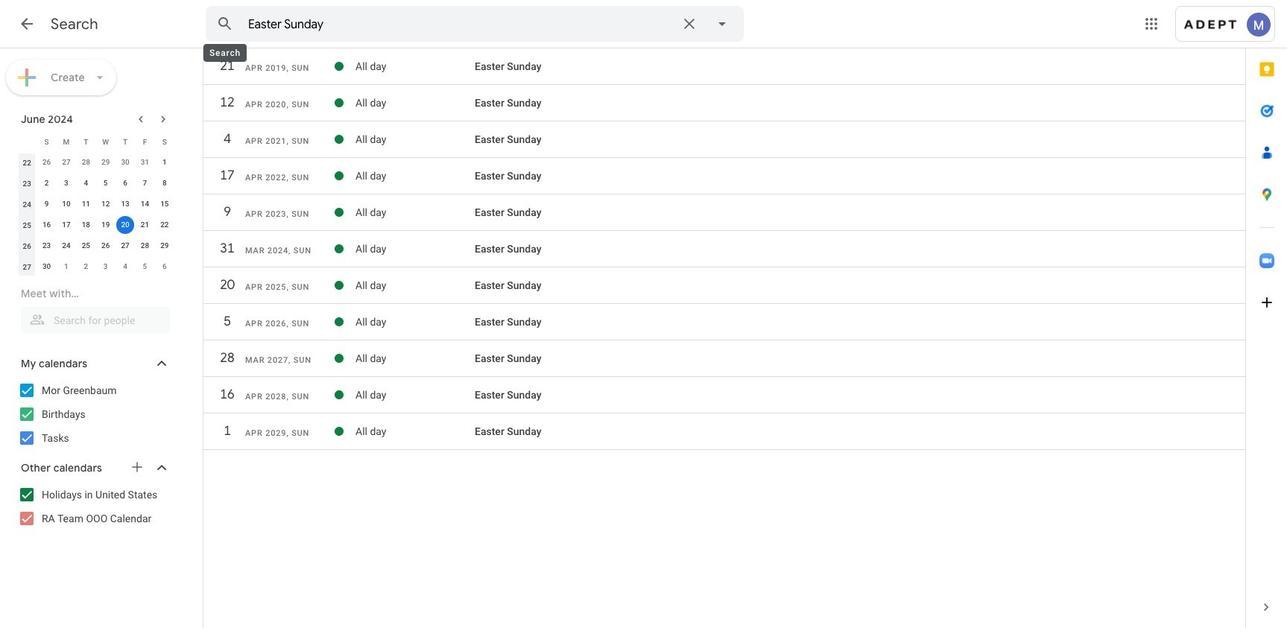 Task type: describe. For each thing, give the bounding box(es) containing it.
search options image
[[707, 9, 737, 39]]

other calendars list
[[3, 483, 185, 531]]

july 1 element
[[57, 258, 75, 276]]

21 element
[[136, 216, 154, 234]]

27 element
[[116, 237, 134, 255]]

11 element
[[77, 195, 95, 213]]

july 4 element
[[116, 258, 134, 276]]

Search text field
[[248, 17, 672, 32]]

may 30 element
[[116, 154, 134, 171]]

search image
[[210, 9, 240, 39]]

23 element
[[38, 237, 56, 255]]

29 element
[[156, 237, 174, 255]]

july 6 element
[[156, 258, 174, 276]]

4 element
[[77, 174, 95, 192]]

18 element
[[77, 216, 95, 234]]

20, today element
[[116, 216, 134, 234]]

8 element
[[156, 174, 174, 192]]

26 element
[[97, 237, 115, 255]]

9 element
[[38, 195, 56, 213]]

go back image
[[18, 15, 36, 33]]

cell inside row group
[[115, 215, 135, 236]]

3 element
[[57, 174, 75, 192]]

my calendars list
[[3, 379, 185, 450]]

24 element
[[57, 237, 75, 255]]

may 27 element
[[57, 154, 75, 171]]

add other calendars image
[[130, 460, 145, 475]]



Task type: vqa. For each thing, say whether or not it's contained in the screenshot.
Privacy
no



Task type: locate. For each thing, give the bounding box(es) containing it.
None search field
[[206, 6, 744, 42]]

12 element
[[97, 195, 115, 213]]

row
[[204, 53, 1246, 80], [204, 89, 1246, 116], [204, 126, 1246, 153], [17, 131, 174, 152], [17, 152, 174, 173], [204, 163, 1246, 189], [17, 173, 174, 194], [17, 194, 174, 215], [204, 199, 1246, 226], [17, 215, 174, 236], [17, 236, 174, 256], [204, 236, 1246, 262], [17, 256, 174, 277], [204, 272, 1246, 299], [204, 309, 1246, 335], [204, 345, 1246, 372], [204, 382, 1246, 409], [204, 418, 1246, 445]]

2 element
[[38, 174, 56, 192]]

14 element
[[136, 195, 154, 213]]

row group inside june 2024 grid
[[17, 152, 174, 277]]

15 element
[[156, 195, 174, 213]]

6 element
[[116, 174, 134, 192]]

1 element
[[156, 154, 174, 171]]

16 element
[[38, 216, 56, 234]]

may 28 element
[[77, 154, 95, 171]]

19 element
[[97, 216, 115, 234]]

None search field
[[0, 280, 185, 334]]

heading
[[51, 15, 98, 34]]

clear search image
[[675, 9, 704, 39]]

Search for people to meet text field
[[30, 307, 161, 334]]

may 29 element
[[97, 154, 115, 171]]

10 element
[[57, 195, 75, 213]]

may 31 element
[[136, 154, 154, 171]]

17 element
[[57, 216, 75, 234]]

30 element
[[38, 258, 56, 276]]

july 3 element
[[97, 258, 115, 276]]

july 2 element
[[77, 258, 95, 276]]

june 2024 grid
[[14, 131, 174, 277]]

7 element
[[136, 174, 154, 192]]

may 26 element
[[38, 154, 56, 171]]

28 element
[[136, 237, 154, 255]]

column header
[[17, 131, 37, 152]]

25 element
[[77, 237, 95, 255]]

13 element
[[116, 195, 134, 213]]

grid
[[204, 48, 1246, 450]]

cell
[[356, 54, 475, 78], [356, 91, 475, 115], [356, 127, 475, 151], [356, 164, 475, 188], [356, 201, 475, 224], [115, 215, 135, 236], [356, 237, 475, 261], [356, 274, 475, 297], [356, 310, 475, 334], [356, 347, 475, 370], [356, 383, 475, 407], [356, 420, 475, 444]]

july 5 element
[[136, 258, 154, 276]]

5 element
[[97, 174, 115, 192]]

row group
[[17, 152, 174, 277]]

22 element
[[156, 216, 174, 234]]

tab list
[[1246, 48, 1287, 587]]

column header inside june 2024 grid
[[17, 131, 37, 152]]



